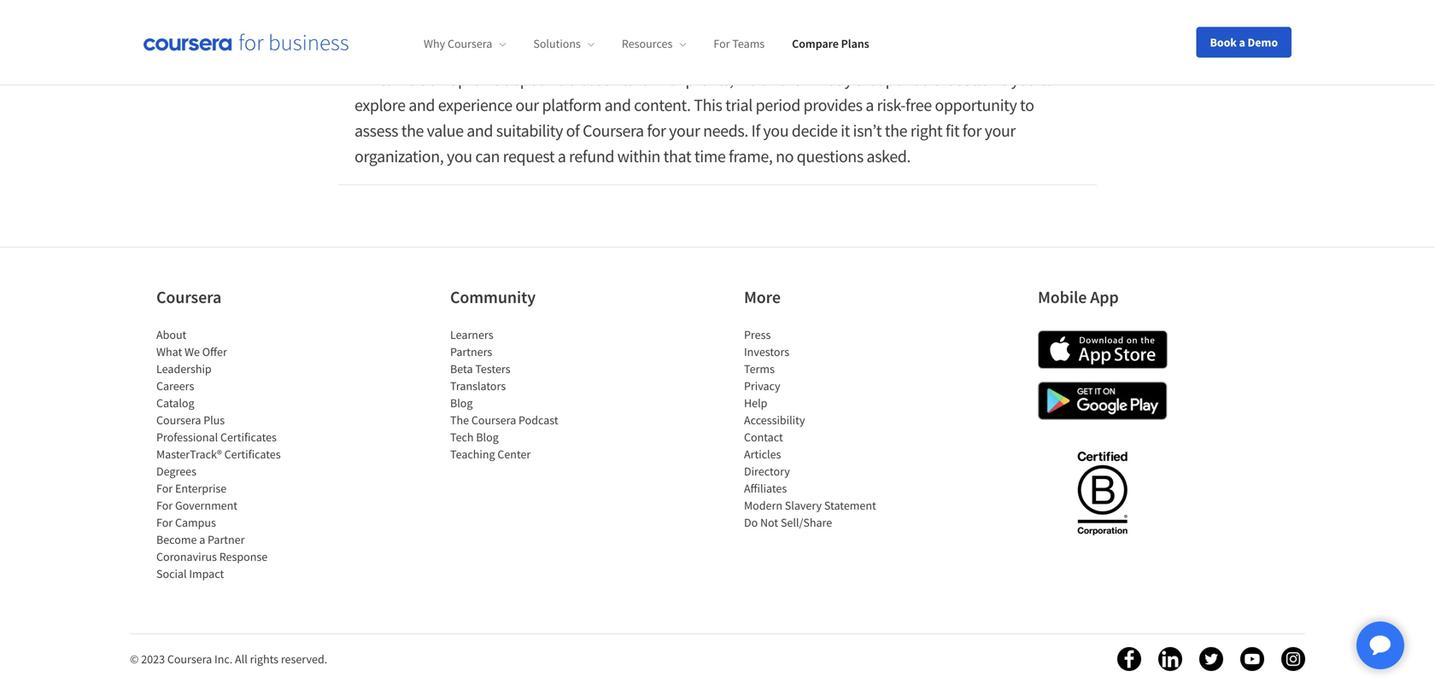Task type: locate. For each thing, give the bounding box(es) containing it.
platform
[[542, 94, 602, 116]]

the up organization,
[[401, 120, 424, 142]]

solutions link
[[534, 36, 595, 51]]

list
[[156, 327, 302, 583], [450, 327, 596, 463], [744, 327, 890, 532]]

to right opportunity
[[1020, 94, 1035, 116]]

press investors terms privacy help accessibility contact articles directory affiliates modern slavery statement do not sell/share
[[744, 327, 877, 531]]

directory
[[744, 464, 790, 480]]

demo
[[1248, 35, 1279, 50]]

partners link
[[450, 344, 492, 360]]

book a demo button
[[1197, 27, 1292, 58]]

discounts?
[[561, 21, 624, 38]]

this
[[694, 94, 723, 116]]

0 horizontal spatial list
[[156, 327, 302, 583]]

0 horizontal spatial the
[[401, 120, 424, 142]]

1 horizontal spatial the
[[885, 120, 908, 142]]

that left time
[[664, 146, 692, 167]]

it
[[841, 120, 850, 142]]

offer
[[470, 21, 499, 38], [760, 69, 792, 90]]

accessibility
[[744, 413, 805, 428]]

offer left nonprofit
[[470, 21, 499, 38]]

1 horizontal spatial and
[[467, 120, 493, 142]]

compare plans
[[792, 36, 870, 51]]

for
[[714, 36, 730, 51], [156, 481, 173, 497], [156, 498, 173, 514], [156, 515, 173, 531]]

and down don't
[[409, 94, 435, 116]]

coursera right "does" in the top of the page
[[414, 21, 467, 38]]

privacy
[[744, 379, 781, 394]]

a
[[1240, 35, 1246, 50], [795, 69, 803, 90], [866, 94, 874, 116], [558, 146, 566, 167], [199, 533, 205, 548]]

0 vertical spatial blog
[[450, 396, 473, 411]]

day
[[827, 69, 852, 90]]

your down content.
[[669, 120, 700, 142]]

period up free
[[886, 69, 931, 90]]

what we offer link
[[156, 344, 227, 360]]

coursera up about on the left top of page
[[156, 287, 222, 308]]

coursera plus link
[[156, 413, 225, 428]]

for enterprise link
[[156, 481, 227, 497]]

inc.
[[215, 652, 233, 668]]

and down experience
[[467, 120, 493, 142]]

for left teams
[[714, 36, 730, 51]]

the down risk-
[[885, 120, 908, 142]]

offer left 14-
[[760, 69, 792, 90]]

period up if
[[756, 94, 801, 116]]

certificates up "mastertrack® certificates" link
[[220, 430, 277, 445]]

app
[[1091, 287, 1119, 308]]

1 vertical spatial to
[[1020, 94, 1035, 116]]

if
[[752, 120, 761, 142]]

certificates down professional certificates link
[[224, 447, 281, 462]]

affiliates link
[[744, 481, 787, 497]]

0 horizontal spatial blog
[[450, 396, 473, 411]]

0 vertical spatial certificates
[[220, 430, 277, 445]]

slavery
[[785, 498, 822, 514]]

plus
[[204, 413, 225, 428]]

blog up the
[[450, 396, 473, 411]]

and down discounts
[[605, 94, 631, 116]]

for up become
[[156, 515, 173, 531]]

privacy link
[[744, 379, 781, 394]]

for down degrees
[[156, 481, 173, 497]]

we
[[396, 69, 416, 90], [737, 69, 757, 90]]

1 your from the left
[[669, 120, 700, 142]]

you right if
[[764, 120, 789, 142]]

coursera linkedin image
[[1159, 648, 1183, 672]]

experience
[[438, 94, 513, 116]]

coronavirus response link
[[156, 550, 268, 565]]

resources
[[622, 36, 673, 51]]

1 horizontal spatial that
[[934, 69, 962, 90]]

mobile
[[1038, 287, 1087, 308]]

3 list from the left
[[744, 327, 890, 532]]

professional
[[156, 430, 218, 445]]

asked.
[[867, 146, 911, 167]]

1 horizontal spatial blog
[[476, 430, 499, 445]]

and
[[409, 94, 435, 116], [605, 94, 631, 116], [467, 120, 493, 142]]

while
[[355, 69, 393, 90]]

1 list from the left
[[156, 327, 302, 583]]

coursera inside while we don't provide specific discounts for nonprofits, we offer a 14-day trial period that allows you to explore and experience our platform and content. this trial period provides a risk-free opportunity to assess the value and suitability of coursera for your needs. if you decide it isn't the right fit for your organization, you can request a refund within that time frame, no questions asked.
[[583, 120, 644, 142]]

all
[[235, 652, 248, 668]]

your
[[669, 120, 700, 142], [985, 120, 1016, 142]]

0 vertical spatial you
[[1012, 69, 1037, 90]]

questions
[[797, 146, 864, 167]]

help
[[744, 396, 768, 411]]

for campus link
[[156, 515, 216, 531]]

list containing press
[[744, 327, 890, 532]]

0 horizontal spatial your
[[669, 120, 700, 142]]

2 horizontal spatial you
[[1012, 69, 1037, 90]]

1 horizontal spatial trial
[[856, 69, 883, 90]]

1 the from the left
[[401, 120, 424, 142]]

1 horizontal spatial offer
[[760, 69, 792, 90]]

list containing learners
[[450, 327, 596, 463]]

0 horizontal spatial that
[[664, 146, 692, 167]]

frame,
[[729, 146, 773, 167]]

provides
[[804, 94, 863, 116]]

you left can
[[447, 146, 472, 167]]

coursera up tech blog link
[[472, 413, 516, 428]]

0 vertical spatial offer
[[470, 21, 499, 38]]

coursera left the inc.
[[167, 652, 212, 668]]

content.
[[634, 94, 691, 116]]

learners partners beta testers translators blog the coursera podcast tech blog teaching center
[[450, 327, 559, 462]]

1 horizontal spatial to
[[1040, 69, 1054, 90]]

coursera youtube image
[[1241, 648, 1265, 672]]

translators
[[450, 379, 506, 394]]

you right "allows"
[[1012, 69, 1037, 90]]

needs.
[[703, 120, 749, 142]]

blog link
[[450, 396, 473, 411]]

0 horizontal spatial trial
[[726, 94, 753, 116]]

community
[[450, 287, 536, 308]]

risk-
[[877, 94, 906, 116]]

coursera twitter image
[[1200, 648, 1224, 672]]

help link
[[744, 396, 768, 411]]

compare
[[792, 36, 839, 51]]

specific
[[513, 69, 565, 90]]

2 we from the left
[[737, 69, 757, 90]]

1 horizontal spatial period
[[886, 69, 931, 90]]

statement
[[825, 498, 877, 514]]

a right the book
[[1240, 35, 1246, 50]]

time
[[695, 146, 726, 167]]

for right fit
[[963, 120, 982, 142]]

list containing about
[[156, 327, 302, 583]]

organization,
[[355, 146, 444, 167]]

1 vertical spatial you
[[764, 120, 789, 142]]

2 list from the left
[[450, 327, 596, 463]]

we left don't
[[396, 69, 416, 90]]

your down opportunity
[[985, 120, 1016, 142]]

1 horizontal spatial list
[[450, 327, 596, 463]]

to right "allows"
[[1040, 69, 1054, 90]]

0 horizontal spatial to
[[1020, 94, 1035, 116]]

2 horizontal spatial list
[[744, 327, 890, 532]]

1 horizontal spatial we
[[737, 69, 757, 90]]

become a partner link
[[156, 533, 245, 548]]

book
[[1211, 35, 1237, 50]]

blog
[[450, 396, 473, 411], [476, 430, 499, 445]]

coursera down the catalog link
[[156, 413, 201, 428]]

0 vertical spatial trial
[[856, 69, 883, 90]]

© 2023 coursera inc. all rights reserved.
[[130, 652, 328, 668]]

we down teams
[[737, 69, 757, 90]]

trial up needs.
[[726, 94, 753, 116]]

1 vertical spatial trial
[[726, 94, 753, 116]]

trial right day
[[856, 69, 883, 90]]

1 horizontal spatial your
[[985, 120, 1016, 142]]

2 vertical spatial you
[[447, 146, 472, 167]]

can
[[475, 146, 500, 167]]

1 vertical spatial offer
[[760, 69, 792, 90]]

impact
[[189, 567, 224, 582]]

not
[[761, 515, 779, 531]]

0 horizontal spatial we
[[396, 69, 416, 90]]

logo of certified b corporation image
[[1068, 442, 1138, 544]]

1 vertical spatial that
[[664, 146, 692, 167]]

sell/share
[[781, 515, 833, 531]]

coursera facebook image
[[1118, 648, 1142, 672]]

a down campus
[[199, 533, 205, 548]]

2 your from the left
[[985, 120, 1016, 142]]

response
[[219, 550, 268, 565]]

coursera inside "about what we offer leadership careers catalog coursera plus professional certificates mastertrack® certificates degrees for enterprise for government for campus become a partner coronavirus response social impact"
[[156, 413, 201, 428]]

coursera up refund
[[583, 120, 644, 142]]

articles link
[[744, 447, 782, 462]]

do
[[744, 515, 758, 531]]

2023
[[141, 652, 165, 668]]

that up opportunity
[[934, 69, 962, 90]]

for government link
[[156, 498, 238, 514]]

offer
[[202, 344, 227, 360]]

terms link
[[744, 362, 775, 377]]

investors
[[744, 344, 790, 360]]

blog up teaching center link
[[476, 430, 499, 445]]

0 vertical spatial that
[[934, 69, 962, 90]]

0 horizontal spatial offer
[[470, 21, 499, 38]]

why
[[424, 36, 445, 51]]

nonprofit
[[501, 21, 558, 38]]

1 vertical spatial period
[[756, 94, 801, 116]]

0 vertical spatial period
[[886, 69, 931, 90]]



Task type: describe. For each thing, give the bounding box(es) containing it.
coursera right why
[[448, 36, 493, 51]]

1 vertical spatial blog
[[476, 430, 499, 445]]

refund
[[569, 146, 615, 167]]

leadership
[[156, 362, 212, 377]]

a left risk-
[[866, 94, 874, 116]]

catalog link
[[156, 396, 194, 411]]

explore
[[355, 94, 406, 116]]

2 the from the left
[[885, 120, 908, 142]]

more
[[744, 287, 781, 308]]

does coursera offer nonprofit discounts?
[[382, 21, 624, 38]]

translators link
[[450, 379, 506, 394]]

for down content.
[[647, 120, 666, 142]]

offer inside while we don't provide specific discounts for nonprofits, we offer a 14-day trial period that allows you to explore and experience our platform and content. this trial period provides a risk-free opportunity to assess the value and suitability of coursera for your needs. if you decide it isn't the right fit for your organization, you can request a refund within that time frame, no questions asked.
[[760, 69, 792, 90]]

decide
[[792, 120, 838, 142]]

beta testers link
[[450, 362, 511, 377]]

for up content.
[[637, 69, 656, 90]]

list for more
[[744, 327, 890, 532]]

coursera instagram image
[[1282, 648, 1306, 672]]

0 horizontal spatial and
[[409, 94, 435, 116]]

assess
[[355, 120, 398, 142]]

partners
[[450, 344, 492, 360]]

mobile app
[[1038, 287, 1119, 308]]

contact link
[[744, 430, 783, 445]]

testers
[[475, 362, 511, 377]]

careers
[[156, 379, 194, 394]]

right
[[911, 120, 943, 142]]

while we don't provide specific discounts for nonprofits, we offer a 14-day trial period that allows you to explore and experience our platform and content. this trial period provides a risk-free opportunity to assess the value and suitability of coursera for your needs. if you decide it isn't the right fit for your organization, you can request a refund within that time frame, no questions asked.
[[355, 69, 1054, 167]]

terms
[[744, 362, 775, 377]]

of
[[566, 120, 580, 142]]

0 vertical spatial to
[[1040, 69, 1054, 90]]

become
[[156, 533, 197, 548]]

free
[[906, 94, 932, 116]]

1 horizontal spatial you
[[764, 120, 789, 142]]

opportunity
[[935, 94, 1017, 116]]

discounts
[[568, 69, 634, 90]]

get it on google play image
[[1038, 382, 1168, 421]]

for teams link
[[714, 36, 765, 51]]

beta
[[450, 362, 473, 377]]

modern slavery statement link
[[744, 498, 877, 514]]

articles
[[744, 447, 782, 462]]

directory link
[[744, 464, 790, 480]]

accessibility link
[[744, 413, 805, 428]]

social impact link
[[156, 567, 224, 582]]

the coursera podcast link
[[450, 413, 559, 428]]

learners
[[450, 327, 494, 343]]

list for community
[[450, 327, 596, 463]]

0 horizontal spatial you
[[447, 146, 472, 167]]

teaching center link
[[450, 447, 531, 462]]

the
[[450, 413, 469, 428]]

why coursera
[[424, 36, 493, 51]]

coursera for business image
[[144, 34, 349, 51]]

coursera inside learners partners beta testers translators blog the coursera podcast tech blog teaching center
[[472, 413, 516, 428]]

for up for campus link
[[156, 498, 173, 514]]

affiliates
[[744, 481, 787, 497]]

within
[[618, 146, 661, 167]]

book a demo
[[1211, 35, 1279, 50]]

rights
[[250, 652, 279, 668]]

we
[[185, 344, 200, 360]]

0 horizontal spatial period
[[756, 94, 801, 116]]

a left 14-
[[795, 69, 803, 90]]

request
[[503, 146, 555, 167]]

1 vertical spatial certificates
[[224, 447, 281, 462]]

our
[[516, 94, 539, 116]]

coursera inside dropdown button
[[414, 21, 467, 38]]

value
[[427, 120, 464, 142]]

tech
[[450, 430, 474, 445]]

careers link
[[156, 379, 194, 394]]

why coursera link
[[424, 36, 506, 51]]

podcast
[[519, 413, 559, 428]]

plans
[[842, 36, 870, 51]]

investors link
[[744, 344, 790, 360]]

partner
[[208, 533, 245, 548]]

don't
[[419, 69, 455, 90]]

14-
[[806, 69, 827, 90]]

tech blog link
[[450, 430, 499, 445]]

coronavirus
[[156, 550, 217, 565]]

mastertrack®
[[156, 447, 222, 462]]

a left refund
[[558, 146, 566, 167]]

center
[[498, 447, 531, 462]]

solutions
[[534, 36, 581, 51]]

press link
[[744, 327, 771, 343]]

2 horizontal spatial and
[[605, 94, 631, 116]]

a inside button
[[1240, 35, 1246, 50]]

no
[[776, 146, 794, 167]]

fit
[[946, 120, 960, 142]]

a inside "about what we offer leadership careers catalog coursera plus professional certificates mastertrack® certificates degrees for enterprise for government for campus become a partner coronavirus response social impact"
[[199, 533, 205, 548]]

do not sell/share link
[[744, 515, 833, 531]]

isn't
[[853, 120, 882, 142]]

allows
[[965, 69, 1009, 90]]

about what we offer leadership careers catalog coursera plus professional certificates mastertrack® certificates degrees for enterprise for government for campus become a partner coronavirus response social impact
[[156, 327, 281, 582]]

offer inside dropdown button
[[470, 21, 499, 38]]

about link
[[156, 327, 187, 343]]

1 we from the left
[[396, 69, 416, 90]]

list for coursera
[[156, 327, 302, 583]]

degrees link
[[156, 464, 197, 480]]

learners link
[[450, 327, 494, 343]]

government
[[175, 498, 238, 514]]

suitability
[[496, 120, 563, 142]]

modern
[[744, 498, 783, 514]]

enterprise
[[175, 481, 227, 497]]

download on the app store image
[[1038, 331, 1168, 369]]

does coursera offer nonprofit discounts? button
[[341, 5, 1095, 53]]

press
[[744, 327, 771, 343]]



Task type: vqa. For each thing, say whether or not it's contained in the screenshot.
the Press Investors Terms Privacy Help Accessibility Contact Articles Directory Affiliates Modern Slavery Statement Do Not Sell/Share
yes



